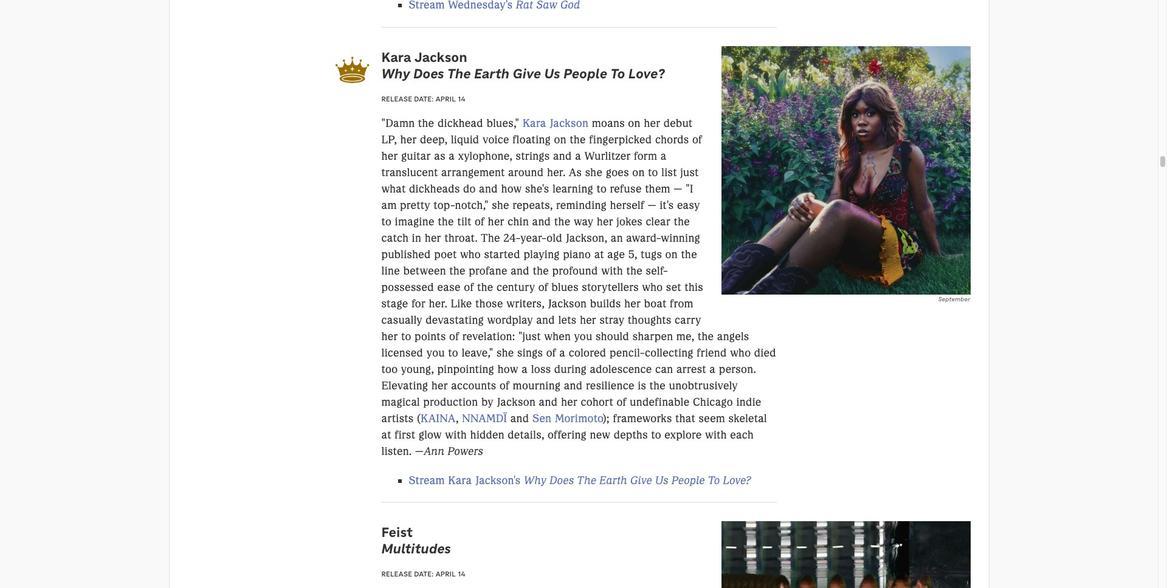 Task type: describe. For each thing, give the bounding box(es) containing it.
1 horizontal spatial to
[[708, 474, 720, 488]]

to left list
[[648, 166, 659, 179]]

multitudes
[[382, 541, 451, 558]]

her up 'guitar'
[[401, 133, 417, 146]]

repeats,
[[513, 199, 553, 212]]

depths
[[614, 429, 648, 442]]

around
[[508, 166, 544, 179]]

artists
[[382, 412, 414, 425]]

jackson,
[[566, 231, 608, 245]]

refuse
[[610, 182, 642, 196]]

sharpen
[[633, 330, 674, 343]]

nnamdï link
[[462, 412, 507, 425]]

1 vertical spatial does
[[550, 474, 574, 488]]

5,
[[629, 248, 638, 261]]

sen
[[533, 412, 552, 425]]

hidden
[[471, 429, 505, 442]]

kaina , nnamdï and sen morimoto
[[421, 412, 603, 425]]

builds
[[590, 297, 621, 311]]

reminding
[[557, 199, 607, 212]]

1 14 from the top
[[458, 94, 466, 103]]

the down playing
[[533, 264, 549, 278]]

kara jackson why does the earth give us people to love?
[[382, 48, 665, 82]]

her right in
[[425, 231, 441, 245]]

loss
[[531, 363, 551, 376]]

september
[[939, 296, 971, 304]]

her left boat in the bottom right of the page
[[625, 297, 641, 311]]

her down lp,
[[382, 149, 398, 163]]

guitar
[[402, 149, 431, 163]]

playing
[[524, 248, 560, 261]]

dickhead
[[438, 116, 484, 130]]

to down goes
[[597, 182, 607, 196]]

kaina link
[[421, 412, 456, 425]]

strings
[[516, 149, 550, 163]]

stream kara jackson's why does the earth give us people to love?
[[409, 474, 752, 488]]

form
[[634, 149, 658, 163]]

tilt
[[458, 215, 472, 228]]

imagine
[[395, 215, 435, 228]]

0 horizontal spatial with
[[445, 429, 467, 442]]

poet
[[435, 248, 457, 261]]

mourning
[[513, 379, 561, 393]]

and up year-
[[533, 215, 551, 228]]

sen morimoto link
[[533, 412, 603, 425]]

that
[[676, 412, 696, 425]]

moans on her debut lp, her deep, liquid voice floating on the fingerpicked chords of her guitar as a xylophone, strings and a wurlitzer form a translucent arrangement around her. as she goes on to list just what dickheads do and how she's learning to refuse them — "i am pretty top-notch," she repeats, reminding herself — it's easy to imagine the tilt of her chin and the way her jokes clear the catch in her throat. the 24-year-old jackson, an award-winning published poet who started playing piano at age 5, tugs on the line between the profane and the profound with the self- possessed ease of the century of blues storytellers who set this stage for her. like those writers, jackson builds her boat from casually devastating wordplay and lets her stray thoughts carry her to points of revelation: "just when you should sharpen me, the angels licensed you to leave," she sings of a colored pencil-collecting friend who died too young, pinpointing how a loss during adolescence can arrest a person. elevating her accounts of mourning and resilience is the unobtrusively magical production by jackson and her cohort of undefinable chicago indie artists (
[[382, 116, 777, 425]]

old
[[547, 231, 563, 245]]

jackson inside kara jackson why does the earth give us people to love?
[[415, 48, 468, 65]]

unobtrusively
[[669, 379, 738, 393]]

easy
[[678, 199, 701, 212]]

and up sen
[[539, 396, 558, 409]]

of down the devastating
[[450, 330, 459, 343]]

2 release date: april 14 from the top
[[382, 570, 466, 579]]

offering
[[548, 429, 587, 442]]

floating
[[513, 133, 551, 146]]

the down 5,
[[627, 264, 643, 278]]

top-
[[434, 199, 455, 212]]

undefinable
[[630, 396, 690, 409]]

kara inside kara jackson why does the earth give us people to love?
[[382, 48, 412, 65]]

xylophone,
[[459, 149, 513, 163]]

devastating
[[426, 314, 484, 327]]

piano
[[563, 248, 591, 261]]

of right chords
[[693, 133, 703, 146]]

love? inside kara jackson why does the earth give us people to love?
[[629, 65, 665, 82]]

blues
[[552, 281, 579, 294]]

earth inside kara jackson why does the earth give us people to love?
[[474, 65, 510, 82]]

the up ease at the left
[[450, 264, 466, 278]]

a down friend
[[710, 363, 716, 376]]

storytellers
[[582, 281, 639, 294]]

age
[[608, 248, 626, 261]]

am
[[382, 199, 397, 212]]

a down when
[[560, 346, 566, 360]]

1 horizontal spatial us
[[656, 474, 669, 488]]

line
[[382, 264, 400, 278]]

jokes
[[617, 215, 643, 228]]

why inside kara jackson why does the earth give us people to love?
[[382, 65, 410, 82]]

young,
[[401, 363, 434, 376]]

);
[[603, 412, 610, 425]]

of up the like at the left bottom of the page
[[464, 281, 474, 294]]

moans
[[592, 116, 625, 130]]

the up old
[[555, 215, 571, 228]]

goes
[[606, 166, 629, 179]]

died
[[755, 346, 777, 360]]

indie
[[737, 396, 762, 409]]

stream
[[409, 474, 445, 488]]

"damn the dickhead blues," kara jackson
[[382, 116, 589, 130]]

catch
[[382, 231, 409, 245]]

kara jackson link
[[523, 116, 589, 130]]

pinpointing
[[438, 363, 495, 376]]

kara jackson, why does the earth give us people to love? image
[[722, 46, 971, 295]]

24-
[[504, 231, 521, 245]]

award-
[[627, 231, 661, 245]]

her up production
[[432, 379, 448, 393]]

1 horizontal spatial you
[[575, 330, 593, 343]]

clear
[[646, 215, 671, 228]]

colored
[[569, 346, 607, 360]]

tugs
[[641, 248, 663, 261]]

angels
[[718, 330, 750, 343]]

self-
[[646, 264, 668, 278]]

"just
[[519, 330, 541, 343]]

during
[[555, 363, 587, 376]]

between
[[404, 264, 446, 278]]

me,
[[677, 330, 695, 343]]

"i
[[686, 182, 694, 196]]

elevating
[[382, 379, 428, 393]]

1 april from the top
[[436, 94, 456, 103]]

resilience
[[586, 379, 635, 393]]

1 vertical spatial how
[[498, 363, 519, 376]]

the up friend
[[698, 330, 714, 343]]

0 vertical spatial she
[[586, 166, 603, 179]]

and up when
[[537, 314, 555, 327]]

can
[[656, 363, 674, 376]]

started
[[484, 248, 521, 261]]

2 vertical spatial kara
[[448, 474, 472, 488]]

of down resilience
[[617, 396, 627, 409]]

to up pinpointing
[[449, 346, 459, 360]]

to inside kara jackson why does the earth give us people to love?
[[611, 65, 626, 82]]

0 vertical spatial how
[[501, 182, 522, 196]]

collecting
[[645, 346, 694, 360]]

to down am
[[382, 215, 392, 228]]

adolescence
[[590, 363, 652, 376]]

arrest
[[677, 363, 707, 376]]

lets
[[559, 314, 577, 327]]

licensed
[[382, 346, 424, 360]]

deep,
[[420, 133, 448, 146]]



Task type: vqa. For each thing, say whether or not it's contained in the screenshot.
just
yes



Task type: locate. For each thing, give the bounding box(es) containing it.
glow
[[419, 429, 442, 442]]

1 horizontal spatial the
[[481, 231, 501, 245]]

the up dickhead
[[448, 65, 471, 82]]

the down top-
[[438, 215, 454, 228]]

at inside ); frameworks that seem skeletal at first glow with hidden details, offering new depths to explore with each listen. —
[[382, 429, 392, 442]]

why
[[382, 65, 410, 82], [524, 474, 547, 488]]

at inside moans on her debut lp, her deep, liquid voice floating on the fingerpicked chords of her guitar as a xylophone, strings and a wurlitzer form a translucent arrangement around her. as she goes on to list just what dickheads do and how she's learning to refuse them — "i am pretty top-notch," she repeats, reminding herself — it's easy to imagine the tilt of her chin and the way her jokes clear the catch in her throat. the 24-year-old jackson, an award-winning published poet who started playing piano at age 5, tugs on the line between the profane and the profound with the self- possessed ease of the century of blues storytellers who set this stage for her. like those writers, jackson builds her boat from casually devastating wordplay and lets her stray thoughts carry her to points of revelation: "just when you should sharpen me, the angels licensed you to leave," she sings of a colored pencil-collecting friend who died too young, pinpointing how a loss during adolescence can arrest a person. elevating her accounts of mourning and resilience is the unobtrusively magical production by jackson and her cohort of undefinable chicago indie artists (
[[595, 248, 605, 261]]

0 vertical spatial give
[[513, 65, 541, 82]]

a up list
[[661, 149, 667, 163]]

debut
[[664, 116, 693, 130]]

her.
[[547, 166, 566, 179], [429, 297, 448, 311]]

she down revelation:
[[497, 346, 514, 360]]

of right "tilt"
[[475, 215, 485, 228]]

who up person.
[[731, 346, 751, 360]]

a left the 'loss'
[[522, 363, 528, 376]]

a right as
[[449, 149, 455, 163]]

published
[[382, 248, 431, 261]]

casually
[[382, 314, 423, 327]]

2 horizontal spatial who
[[731, 346, 751, 360]]

1 vertical spatial her.
[[429, 297, 448, 311]]

0 vertical spatial you
[[575, 330, 593, 343]]

love?
[[629, 65, 665, 82], [723, 474, 752, 488]]

2 horizontal spatial the
[[577, 474, 597, 488]]

,
[[456, 412, 459, 425]]

1 vertical spatial kara
[[523, 116, 547, 130]]

1 vertical spatial she
[[492, 199, 510, 212]]

0 vertical spatial earth
[[474, 65, 510, 82]]

fingerpicked
[[590, 133, 652, 146]]

leave,"
[[462, 346, 494, 360]]

blues,"
[[487, 116, 520, 130]]

with down the seem
[[706, 429, 727, 442]]

0 horizontal spatial at
[[382, 429, 392, 442]]

to down frameworks at the bottom right of the page
[[652, 429, 662, 442]]

how down "around"
[[501, 182, 522, 196]]

2 vertical spatial she
[[497, 346, 514, 360]]

her up chords
[[644, 116, 661, 130]]

1 horizontal spatial earth
[[600, 474, 628, 488]]

list
[[662, 166, 677, 179]]

1 vertical spatial earth
[[600, 474, 628, 488]]

image credit element
[[722, 295, 971, 304]]

1 vertical spatial people
[[672, 474, 706, 488]]

chicago
[[693, 396, 734, 409]]

the down profane
[[477, 281, 494, 294]]

points
[[415, 330, 446, 343]]

1 horizontal spatial who
[[643, 281, 663, 294]]

2 vertical spatial who
[[731, 346, 751, 360]]

thoughts
[[628, 314, 672, 327]]

april down multitudes
[[436, 570, 456, 579]]

who up boat in the bottom right of the page
[[643, 281, 663, 294]]

with up storytellers
[[602, 264, 624, 278]]

first
[[395, 429, 416, 442]]

earth down new
[[600, 474, 628, 488]]

how
[[501, 182, 522, 196], [498, 363, 519, 376]]

give inside kara jackson why does the earth give us people to love?
[[513, 65, 541, 82]]

1 vertical spatial you
[[427, 346, 445, 360]]

0 horizontal spatial earth
[[474, 65, 510, 82]]

0 vertical spatial does
[[414, 65, 444, 82]]

1 vertical spatial why
[[524, 474, 547, 488]]

feist
[[382, 524, 413, 541]]

2 date: from the top
[[414, 570, 434, 579]]

0 horizontal spatial to
[[611, 65, 626, 82]]

0 vertical spatial the
[[448, 65, 471, 82]]

with inside moans on her debut lp, her deep, liquid voice floating on the fingerpicked chords of her guitar as a xylophone, strings and a wurlitzer form a translucent arrangement around her. as she goes on to list just what dickheads do and how she's learning to refuse them — "i am pretty top-notch," she repeats, reminding herself — it's easy to imagine the tilt of her chin and the way her jokes clear the catch in her throat. the 24-year-old jackson, an award-winning published poet who started playing piano at age 5, tugs on the line between the profane and the profound with the self- possessed ease of the century of blues storytellers who set this stage for her. like those writers, jackson builds her boat from casually devastating wordplay and lets her stray thoughts carry her to points of revelation: "just when you should sharpen me, the angels licensed you to leave," she sings of a colored pencil-collecting friend who died too young, pinpointing how a loss during adolescence can arrest a person. elevating her accounts of mourning and resilience is the unobtrusively magical production by jackson and her cohort of undefinable chicago indie artists (
[[602, 264, 624, 278]]

— left "i
[[674, 182, 683, 196]]

love? down each
[[723, 474, 752, 488]]

0 vertical spatial to
[[611, 65, 626, 82]]

2 14 from the top
[[458, 570, 466, 579]]

her up an
[[597, 215, 614, 228]]

chin
[[508, 215, 529, 228]]

0 horizontal spatial why
[[382, 65, 410, 82]]

0 vertical spatial —
[[674, 182, 683, 196]]

0 vertical spatial her.
[[547, 166, 566, 179]]

the
[[448, 65, 471, 82], [481, 231, 501, 245], [577, 474, 597, 488]]

writers,
[[507, 297, 545, 311]]

— inside ); frameworks that seem skeletal at first glow with hidden details, offering new depths to explore with each listen. —
[[415, 445, 424, 458]]

to inside ); frameworks that seem skeletal at first glow with hidden details, offering new depths to explore with each listen. —
[[652, 429, 662, 442]]

people down explore
[[672, 474, 706, 488]]

why up "damn
[[382, 65, 410, 82]]

carry
[[675, 314, 702, 327]]

1 horizontal spatial give
[[631, 474, 653, 488]]

2 april from the top
[[436, 570, 456, 579]]

translucent
[[382, 166, 438, 179]]

1 vertical spatial to
[[708, 474, 720, 488]]

on down form
[[633, 166, 645, 179]]

her down casually
[[382, 330, 398, 343]]

the down kara jackson link
[[570, 133, 586, 146]]

and up the "as"
[[553, 149, 572, 163]]

them
[[645, 182, 671, 196]]

earth
[[474, 65, 510, 82], [600, 474, 628, 488]]

at
[[595, 248, 605, 261], [382, 429, 392, 442]]

0 horizontal spatial give
[[513, 65, 541, 82]]

1 horizontal spatial with
[[602, 264, 624, 278]]

frameworks
[[613, 412, 673, 425]]

1 vertical spatial who
[[643, 281, 663, 294]]

of left blues
[[539, 281, 549, 294]]

kaina
[[421, 412, 456, 425]]

a up the "as"
[[576, 149, 582, 163]]

her up sen morimoto link
[[561, 396, 578, 409]]

0 horizontal spatial love?
[[629, 65, 665, 82]]

us down explore
[[656, 474, 669, 488]]

0 horizontal spatial who
[[460, 248, 481, 261]]

notch,"
[[455, 199, 489, 212]]

date: down multitudes
[[414, 570, 434, 579]]

release date: april 14 down multitudes
[[382, 570, 466, 579]]

0 vertical spatial at
[[595, 248, 605, 261]]

the down ); frameworks that seem skeletal at first glow with hidden details, offering new depths to explore with each listen. —
[[577, 474, 597, 488]]

release down multitudes
[[382, 570, 412, 579]]

the up started
[[481, 231, 501, 245]]

people inside kara jackson why does the earth give us people to love?
[[564, 65, 608, 82]]

the up deep,
[[418, 116, 435, 130]]

those
[[476, 297, 504, 311]]

0 vertical spatial who
[[460, 248, 481, 261]]

chords
[[656, 133, 689, 146]]

profound
[[553, 264, 598, 278]]

0 horizontal spatial her.
[[429, 297, 448, 311]]

powers
[[448, 445, 484, 458]]

too
[[382, 363, 398, 376]]

0 horizontal spatial kara
[[382, 48, 412, 65]]

us up kara jackson link
[[545, 65, 561, 82]]

1 date: from the top
[[414, 94, 434, 103]]

0 vertical spatial people
[[564, 65, 608, 82]]

liquid
[[451, 133, 480, 146]]

give down depths
[[631, 474, 653, 488]]

1 vertical spatial release date: april 14
[[382, 570, 466, 579]]

1 horizontal spatial at
[[595, 248, 605, 261]]

1 horizontal spatial kara
[[448, 474, 472, 488]]

sings
[[518, 346, 543, 360]]

jackson's
[[476, 474, 521, 488]]

release
[[382, 94, 412, 103], [382, 570, 412, 579]]

you down points
[[427, 346, 445, 360]]

us inside kara jackson why does the earth give us people to love?
[[545, 65, 561, 82]]

and right 'do'
[[479, 182, 498, 196]]

of
[[693, 133, 703, 146], [475, 215, 485, 228], [464, 281, 474, 294], [539, 281, 549, 294], [450, 330, 459, 343], [547, 346, 557, 360], [500, 379, 510, 393], [617, 396, 627, 409]]

why right jackson's
[[524, 474, 547, 488]]

winning
[[661, 231, 701, 245]]

—
[[674, 182, 683, 196], [648, 199, 657, 212], [415, 445, 424, 458]]

the inside moans on her debut lp, her deep, liquid voice floating on the fingerpicked chords of her guitar as a xylophone, strings and a wurlitzer form a translucent arrangement around her. as she goes on to list just what dickheads do and how she's learning to refuse them — "i am pretty top-notch," she repeats, reminding herself — it's easy to imagine the tilt of her chin and the way her jokes clear the catch in her throat. the 24-year-old jackson, an award-winning published poet who started playing piano at age 5, tugs on the line between the profane and the profound with the self- possessed ease of the century of blues storytellers who set this stage for her. like those writers, jackson builds her boat from casually devastating wordplay and lets her stray thoughts carry her to points of revelation: "just when you should sharpen me, the angels licensed you to leave," she sings of a colored pencil-collecting friend who died too young, pinpointing how a loss during adolescence can arrest a person. elevating her accounts of mourning and resilience is the unobtrusively magical production by jackson and her cohort of undefinable chicago indie artists (
[[481, 231, 501, 245]]

1 horizontal spatial people
[[672, 474, 706, 488]]

do
[[464, 182, 476, 196]]

1 vertical spatial at
[[382, 429, 392, 442]]

stray
[[600, 314, 625, 327]]

date: up "damn
[[414, 94, 434, 103]]

of down when
[[547, 346, 557, 360]]

0 vertical spatial love?
[[629, 65, 665, 82]]

kara
[[382, 48, 412, 65], [523, 116, 547, 130], [448, 474, 472, 488]]

boat
[[645, 297, 667, 311]]

at left age
[[595, 248, 605, 261]]

year-
[[521, 231, 547, 245]]

2 release from the top
[[382, 570, 412, 579]]

1 vertical spatial love?
[[723, 474, 752, 488]]

0 vertical spatial april
[[436, 94, 456, 103]]

1 vertical spatial release
[[382, 570, 412, 579]]

how down sings
[[498, 363, 519, 376]]

1 vertical spatial give
[[631, 474, 653, 488]]

explore
[[665, 429, 702, 442]]

and down during
[[564, 379, 583, 393]]

with down ,
[[445, 429, 467, 442]]

people up the moans
[[564, 65, 608, 82]]

1 vertical spatial us
[[656, 474, 669, 488]]

0 horizontal spatial you
[[427, 346, 445, 360]]

the up winning
[[674, 215, 691, 228]]

— left it's
[[648, 199, 657, 212]]

1 horizontal spatial —
[[648, 199, 657, 212]]

the inside kara jackson why does the earth give us people to love?
[[448, 65, 471, 82]]

she right the "as"
[[586, 166, 603, 179]]

revelation:
[[463, 330, 516, 343]]

who
[[460, 248, 481, 261], [643, 281, 663, 294], [731, 346, 751, 360]]

to
[[611, 65, 626, 82], [708, 474, 720, 488]]

1 vertical spatial date:
[[414, 570, 434, 579]]

new
[[590, 429, 611, 442]]

you
[[575, 330, 593, 343], [427, 346, 445, 360]]

us
[[545, 65, 561, 82], [656, 474, 669, 488]]

give up blues,"
[[513, 65, 541, 82]]

on down winning
[[666, 248, 678, 261]]

she up chin
[[492, 199, 510, 212]]

1 horizontal spatial her.
[[547, 166, 566, 179]]

skeletal
[[729, 412, 768, 425]]

0 horizontal spatial does
[[414, 65, 444, 82]]

0 horizontal spatial people
[[564, 65, 608, 82]]

does inside kara jackson why does the earth give us people to love?
[[414, 65, 444, 82]]

0 vertical spatial release date: april 14
[[382, 94, 466, 103]]

production
[[424, 396, 478, 409]]

release up "damn
[[382, 94, 412, 103]]

nnamdï
[[462, 412, 507, 425]]

does
[[414, 65, 444, 82], [550, 474, 574, 488]]

0 vertical spatial us
[[545, 65, 561, 82]]

0 vertical spatial kara
[[382, 48, 412, 65]]

herself
[[610, 199, 645, 212]]

2 vertical spatial the
[[577, 474, 597, 488]]

feist, multitudes image
[[722, 522, 971, 589]]

in
[[412, 231, 422, 245]]

a
[[449, 149, 455, 163], [576, 149, 582, 163], [661, 149, 667, 163], [560, 346, 566, 360], [522, 363, 528, 376], [710, 363, 716, 376]]

1 horizontal spatial love?
[[723, 474, 752, 488]]

0 vertical spatial date:
[[414, 94, 434, 103]]

2 horizontal spatial with
[[706, 429, 727, 442]]

14
[[458, 94, 466, 103], [458, 570, 466, 579]]

to
[[648, 166, 659, 179], [597, 182, 607, 196], [382, 215, 392, 228], [402, 330, 412, 343], [449, 346, 459, 360], [652, 429, 662, 442]]

her. right for on the left bottom of page
[[429, 297, 448, 311]]

who down throat.
[[460, 248, 481, 261]]

0 vertical spatial why
[[382, 65, 410, 82]]

release date: april 14
[[382, 94, 466, 103], [382, 570, 466, 579]]

(
[[417, 412, 421, 425]]

wordplay
[[487, 314, 533, 327]]

just
[[681, 166, 699, 179]]

2 horizontal spatial —
[[674, 182, 683, 196]]

1 release date: april 14 from the top
[[382, 94, 466, 103]]

person.
[[719, 363, 757, 376]]

lp,
[[382, 133, 397, 146]]

arrangement
[[442, 166, 505, 179]]

the right is on the bottom right of the page
[[650, 379, 666, 393]]

love? up debut
[[629, 65, 665, 82]]

release date: april 14 up "damn
[[382, 94, 466, 103]]

set
[[667, 281, 682, 294]]

the down winning
[[681, 248, 698, 261]]

1 vertical spatial 14
[[458, 570, 466, 579]]

0 vertical spatial 14
[[458, 94, 466, 103]]

does down offering
[[550, 474, 574, 488]]

of right accounts
[[500, 379, 510, 393]]

friend
[[697, 346, 727, 360]]

1 release from the top
[[382, 94, 412, 103]]

it's
[[660, 199, 674, 212]]

earth up "damn the dickhead blues," kara jackson
[[474, 65, 510, 82]]

does up "damn
[[414, 65, 444, 82]]

to up licensed
[[402, 330, 412, 343]]

at left first
[[382, 429, 392, 442]]

this
[[685, 281, 704, 294]]

and up century
[[511, 264, 530, 278]]

and up details,
[[511, 412, 530, 425]]

1 vertical spatial —
[[648, 199, 657, 212]]

on down kara jackson link
[[554, 133, 567, 146]]

her left chin
[[488, 215, 505, 228]]

2 horizontal spatial kara
[[523, 116, 547, 130]]

1 horizontal spatial does
[[550, 474, 574, 488]]

on up the fingerpicked
[[629, 116, 641, 130]]

april up dickhead
[[436, 94, 456, 103]]

her. left the "as"
[[547, 166, 566, 179]]

0 horizontal spatial the
[[448, 65, 471, 82]]

her right lets
[[580, 314, 597, 327]]

1 vertical spatial april
[[436, 570, 456, 579]]

0 vertical spatial release
[[382, 94, 412, 103]]

1 horizontal spatial why
[[524, 474, 547, 488]]

1 vertical spatial the
[[481, 231, 501, 245]]

throat.
[[445, 231, 478, 245]]

0 horizontal spatial us
[[545, 65, 561, 82]]

like
[[451, 297, 472, 311]]

— down the glow
[[415, 445, 424, 458]]

as
[[434, 149, 446, 163]]

you up colored
[[575, 330, 593, 343]]

feist multitudes
[[382, 524, 451, 558]]

0 horizontal spatial —
[[415, 445, 424, 458]]

2 vertical spatial —
[[415, 445, 424, 458]]



